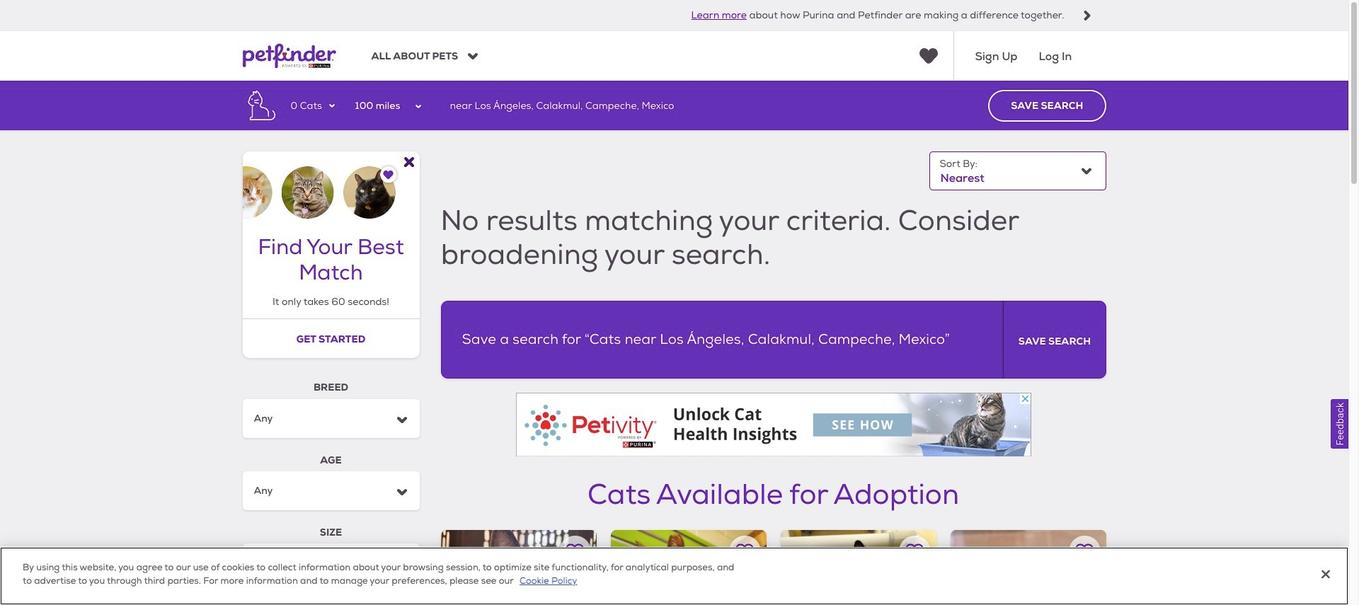 Task type: locate. For each thing, give the bounding box(es) containing it.
petfinder home image
[[243, 31, 336, 81]]

callie, adoptable cat, young female domestic short hair, naples, fl. image
[[441, 531, 597, 606]]

main content
[[0, 81, 1349, 606]]

tony, adoptable cat, adult male domestic short hair, naples, fl. image
[[781, 531, 937, 606]]

advertisement element
[[516, 393, 1032, 457]]



Task type: describe. For each thing, give the bounding box(es) containing it.
cory, adoptable cat, adult male domestic short hair, naples, fl. image
[[611, 531, 767, 606]]

binx, adoptable cat, adult male domestic short hair, naples, fl. image
[[951, 531, 1107, 606]]

potential cat matches image
[[243, 152, 420, 219]]

privacy alert dialog
[[0, 547, 1349, 606]]



Task type: vqa. For each thing, say whether or not it's contained in the screenshot.
CALLIE, ADOPTABLE CAT, YOUNG FEMALE DOMESTIC SHORT HAIR, NAPLES, FL. image
yes



